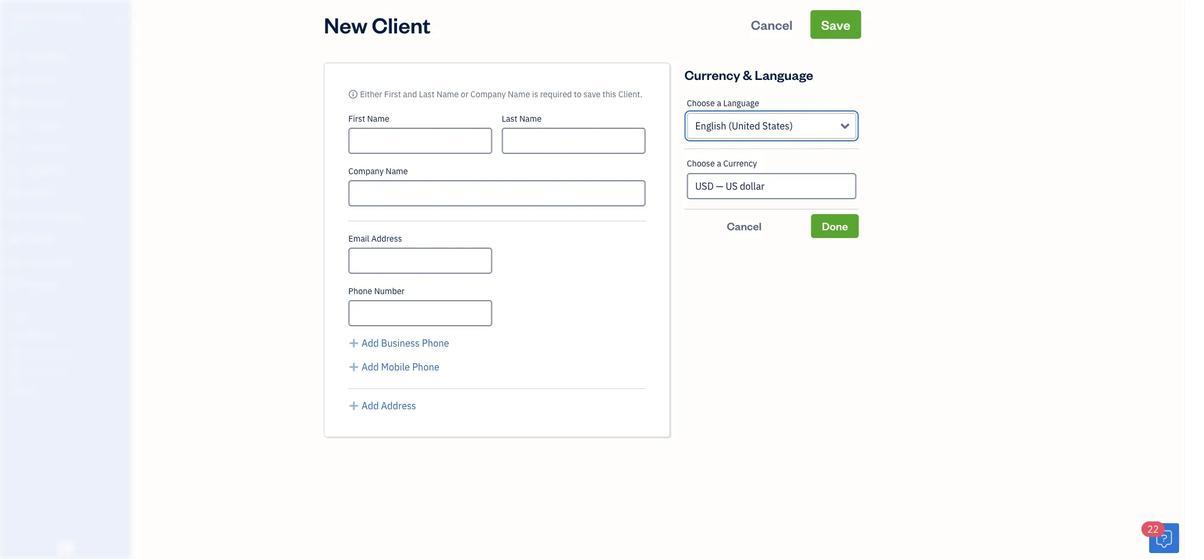 Task type: vqa. For each thing, say whether or not it's contained in the screenshot.
continue
no



Task type: locate. For each thing, give the bounding box(es) containing it.
settings image
[[9, 386, 128, 395]]

add address
[[362, 400, 416, 412]]

1 plus image from the top
[[349, 336, 360, 351]]

phone for add mobile phone
[[412, 361, 440, 374]]

2 vertical spatial add
[[362, 400, 379, 412]]

done
[[822, 219, 848, 233]]

currency inside "element"
[[724, 158, 757, 169]]

phone left number
[[349, 286, 372, 297]]

0 vertical spatial choose
[[687, 98, 715, 109]]

2 choose from the top
[[687, 158, 715, 169]]

currency
[[685, 66, 741, 83], [724, 158, 757, 169]]

address for add address
[[381, 400, 416, 412]]

currency down english (united states)
[[724, 158, 757, 169]]

add mobile phone button
[[349, 360, 440, 375]]

a inside "element"
[[717, 158, 722, 169]]

0 horizontal spatial last
[[419, 89, 435, 100]]

client image
[[8, 75, 22, 87]]

plus image left add address
[[349, 399, 360, 413]]

currency & language
[[685, 66, 814, 83]]

first name
[[349, 113, 390, 124]]

plus image
[[349, 336, 360, 351], [349, 360, 360, 375], [349, 399, 360, 413]]

0 vertical spatial cancel
[[751, 16, 793, 33]]

phone number
[[349, 286, 405, 297]]

0 vertical spatial cancel button
[[740, 10, 804, 39]]

language for choose a language
[[724, 98, 760, 109]]

company name
[[349, 166, 408, 177]]

2 add from the top
[[362, 361, 379, 374]]

3 add from the top
[[362, 400, 379, 412]]

2 vertical spatial phone
[[412, 361, 440, 374]]

company right "or"
[[471, 89, 506, 100]]

plus image left business
[[349, 336, 360, 351]]

name down first name text field
[[386, 166, 408, 177]]

0 vertical spatial first
[[384, 89, 401, 100]]

money image
[[8, 234, 22, 245]]

Currency text field
[[688, 174, 856, 198]]

apps image
[[9, 309, 128, 319]]

add down add mobile phone button
[[362, 400, 379, 412]]

cancel for cancel button to the bottom
[[727, 219, 762, 233]]

1 vertical spatial currency
[[724, 158, 757, 169]]

choose up english
[[687, 98, 715, 109]]

number
[[374, 286, 405, 297]]

gary's
[[10, 10, 38, 23]]

0 vertical spatial address
[[372, 233, 402, 244]]

address inside add address button
[[381, 400, 416, 412]]

name left "or"
[[437, 89, 459, 100]]

team members image
[[9, 329, 128, 338]]

plus image left "mobile"
[[349, 360, 360, 375]]

address
[[372, 233, 402, 244], [381, 400, 416, 412]]

language right &
[[755, 66, 814, 83]]

business
[[381, 337, 420, 350]]

phone right "mobile"
[[412, 361, 440, 374]]

add
[[362, 337, 379, 350], [362, 361, 379, 374], [362, 400, 379, 412]]

choose down english
[[687, 158, 715, 169]]

1 vertical spatial language
[[724, 98, 760, 109]]

0 horizontal spatial company
[[40, 10, 81, 23]]

plus image for add business phone
[[349, 336, 360, 351]]

save button
[[811, 10, 862, 39]]

phone
[[349, 286, 372, 297], [422, 337, 449, 350], [412, 361, 440, 374]]

22 button
[[1142, 522, 1180, 554]]

add business phone
[[362, 337, 449, 350]]

plus image for add mobile phone
[[349, 360, 360, 375]]

or
[[461, 89, 469, 100]]

1 vertical spatial a
[[717, 158, 722, 169]]

add left business
[[362, 337, 379, 350]]

0 vertical spatial company
[[40, 10, 81, 23]]

address right 'email'
[[372, 233, 402, 244]]

name down is
[[520, 113, 542, 124]]

1 choose from the top
[[687, 98, 715, 109]]

0 vertical spatial plus image
[[349, 336, 360, 351]]

1 vertical spatial choose
[[687, 158, 715, 169]]

estimate image
[[8, 97, 22, 109]]

email address
[[349, 233, 402, 244]]

1 add from the top
[[362, 337, 379, 350]]

first down primary icon
[[349, 113, 365, 124]]

invoice image
[[8, 120, 22, 132]]

phone down phone number text field
[[422, 337, 449, 350]]

last right "and"
[[419, 89, 435, 100]]

address down add mobile phone
[[381, 400, 416, 412]]

a up english
[[717, 98, 722, 109]]

dashboard image
[[8, 52, 22, 64]]

primary image
[[349, 89, 358, 100]]

2 vertical spatial plus image
[[349, 399, 360, 413]]

2 plus image from the top
[[349, 360, 360, 375]]

email
[[349, 233, 370, 244]]

cancel down currency text box
[[727, 219, 762, 233]]

cancel button up currency & language
[[740, 10, 804, 39]]

name down either
[[367, 113, 390, 124]]

cancel button
[[740, 10, 804, 39], [685, 214, 804, 238]]

1 vertical spatial address
[[381, 400, 416, 412]]

either first and last name or company name is required to save this client.
[[360, 89, 643, 100]]

1 vertical spatial last
[[502, 113, 518, 124]]

chart image
[[8, 256, 22, 268]]

timer image
[[8, 211, 22, 223]]

0 vertical spatial add
[[362, 337, 379, 350]]

1 vertical spatial first
[[349, 113, 365, 124]]

choose for choose a language
[[687, 98, 715, 109]]

gary's company owner
[[10, 10, 81, 33]]

add for add mobile phone
[[362, 361, 379, 374]]

name for last name
[[520, 113, 542, 124]]

Last Name text field
[[502, 128, 646, 154]]

add business phone button
[[349, 336, 449, 351]]

language up english (united states)
[[724, 98, 760, 109]]

project image
[[8, 188, 22, 200]]

company right gary's
[[40, 10, 81, 23]]

add left "mobile"
[[362, 361, 379, 374]]

last name
[[502, 113, 542, 124]]

name left is
[[508, 89, 530, 100]]

1 horizontal spatial first
[[384, 89, 401, 100]]

2 a from the top
[[717, 158, 722, 169]]

0 vertical spatial last
[[419, 89, 435, 100]]

1 vertical spatial company
[[471, 89, 506, 100]]

1 horizontal spatial last
[[502, 113, 518, 124]]

name for first name
[[367, 113, 390, 124]]

0 vertical spatial language
[[755, 66, 814, 83]]

name for company name
[[386, 166, 408, 177]]

company
[[40, 10, 81, 23], [471, 89, 506, 100], [349, 166, 384, 177]]

choose
[[687, 98, 715, 109], [687, 158, 715, 169]]

2 horizontal spatial company
[[471, 89, 506, 100]]

mobile
[[381, 361, 410, 374]]

a
[[717, 98, 722, 109], [717, 158, 722, 169]]

choose inside "element"
[[687, 158, 715, 169]]

0 vertical spatial a
[[717, 98, 722, 109]]

choose for choose a currency
[[687, 158, 715, 169]]

currency up the choose a language
[[685, 66, 741, 83]]

0 vertical spatial phone
[[349, 286, 372, 297]]

company inside gary's company owner
[[40, 10, 81, 23]]

new
[[324, 10, 368, 39]]

bank connections image
[[9, 367, 128, 376]]

1 a from the top
[[717, 98, 722, 109]]

add mobile phone
[[362, 361, 440, 374]]

report image
[[8, 279, 22, 291]]

last down "either first and last name or company name is required to save this client."
[[502, 113, 518, 124]]

1 vertical spatial phone
[[422, 337, 449, 350]]

name
[[437, 89, 459, 100], [508, 89, 530, 100], [367, 113, 390, 124], [520, 113, 542, 124], [386, 166, 408, 177]]

expense image
[[8, 165, 22, 177]]

1 vertical spatial plus image
[[349, 360, 360, 375]]

first left "and"
[[384, 89, 401, 100]]

3 plus image from the top
[[349, 399, 360, 413]]

required
[[540, 89, 572, 100]]

company down 'first name'
[[349, 166, 384, 177]]

cancel up currency & language
[[751, 16, 793, 33]]

last
[[419, 89, 435, 100], [502, 113, 518, 124]]

1 vertical spatial cancel
[[727, 219, 762, 233]]

&
[[743, 66, 753, 83]]

english (united states)
[[696, 120, 793, 132]]

cancel button down currency text box
[[685, 214, 804, 238]]

cancel
[[751, 16, 793, 33], [727, 219, 762, 233]]

either
[[360, 89, 382, 100]]

first
[[384, 89, 401, 100], [349, 113, 365, 124]]

1 horizontal spatial company
[[349, 166, 384, 177]]

add for add address
[[362, 400, 379, 412]]

language
[[755, 66, 814, 83], [724, 98, 760, 109]]

english
[[696, 120, 727, 132]]

a down english
[[717, 158, 722, 169]]

1 vertical spatial add
[[362, 361, 379, 374]]



Task type: describe. For each thing, give the bounding box(es) containing it.
add address button
[[349, 399, 416, 413]]

(united
[[729, 120, 761, 132]]

save
[[584, 89, 601, 100]]

this
[[603, 89, 617, 100]]

client.
[[619, 89, 643, 100]]

0 horizontal spatial first
[[349, 113, 365, 124]]

main element
[[0, 0, 161, 560]]

Email Address text field
[[349, 248, 492, 274]]

1 vertical spatial cancel button
[[685, 214, 804, 238]]

choose a currency element
[[685, 149, 859, 210]]

resource center badge image
[[1150, 524, 1180, 554]]

Language field
[[687, 113, 857, 139]]

owner
[[10, 24, 32, 33]]

items and services image
[[9, 348, 128, 357]]

choose a language
[[687, 98, 760, 109]]

is
[[532, 89, 538, 100]]

language for currency & language
[[755, 66, 814, 83]]

a for currency
[[717, 158, 722, 169]]

states)
[[763, 120, 793, 132]]

Phone Number text field
[[349, 300, 492, 327]]

new client
[[324, 10, 431, 39]]

and
[[403, 89, 417, 100]]

0 vertical spatial currency
[[685, 66, 741, 83]]

22
[[1148, 524, 1160, 536]]

cancel for top cancel button
[[751, 16, 793, 33]]

choose a currency
[[687, 158, 757, 169]]

add for add business phone
[[362, 337, 379, 350]]

Company Name text field
[[349, 180, 646, 207]]

phone for add business phone
[[422, 337, 449, 350]]

freshbooks image
[[56, 541, 75, 555]]

2 vertical spatial company
[[349, 166, 384, 177]]

a for language
[[717, 98, 722, 109]]

payment image
[[8, 143, 22, 155]]

plus image for add address
[[349, 399, 360, 413]]

address for email address
[[372, 233, 402, 244]]

client
[[372, 10, 431, 39]]

done button
[[812, 214, 859, 238]]

choose a language element
[[685, 89, 859, 149]]

save
[[822, 16, 851, 33]]

First Name text field
[[349, 128, 492, 154]]

to
[[574, 89, 582, 100]]



